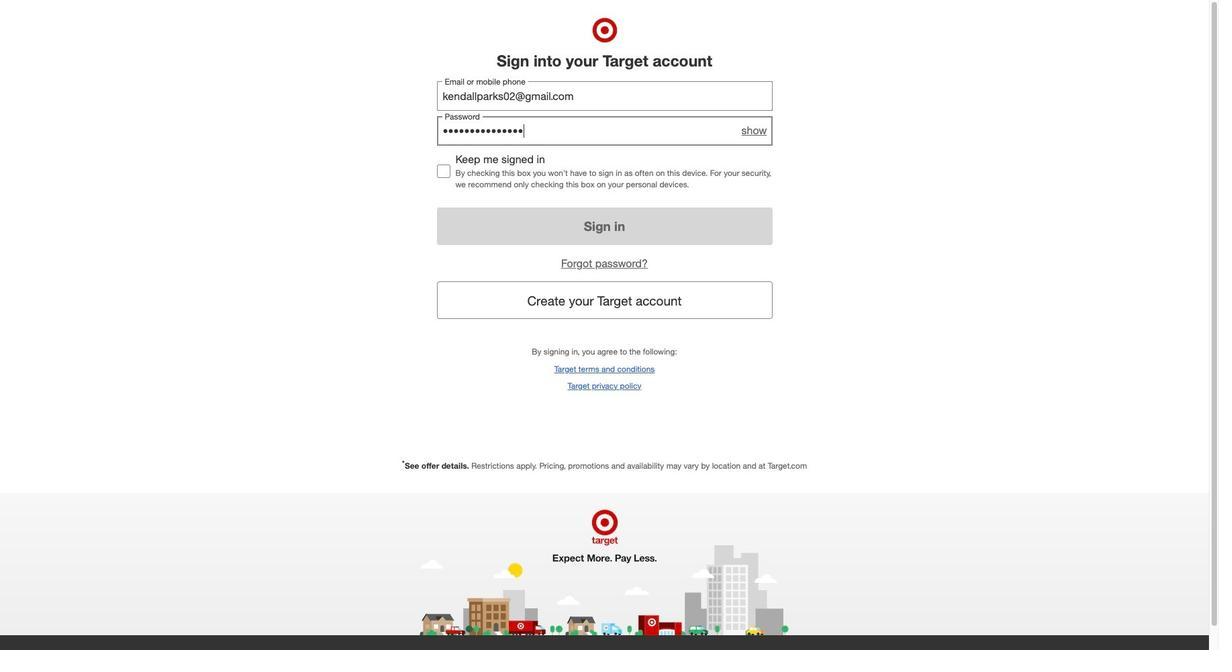 Task type: vqa. For each thing, say whether or not it's contained in the screenshot.
Target: Expect More. Pay Less. 'image'
yes



Task type: locate. For each thing, give the bounding box(es) containing it.
None text field
[[437, 81, 773, 111]]

None password field
[[437, 116, 773, 145]]

target: expect more. pay less. image
[[416, 493, 793, 635]]

None checkbox
[[437, 164, 450, 178]]



